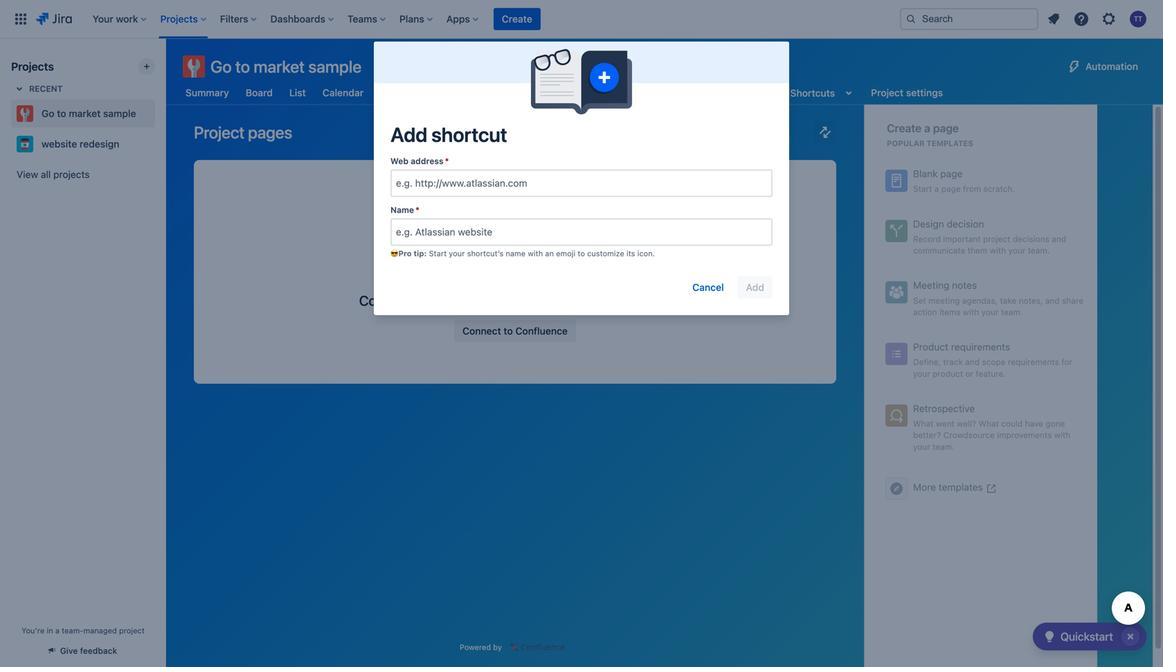 Task type: vqa. For each thing, say whether or not it's contained in the screenshot.
😎Pro at top
yes



Task type: describe. For each thing, give the bounding box(es) containing it.
1 horizontal spatial go to market sample
[[211, 57, 362, 76]]

add shortcut
[[391, 123, 507, 146]]

e.g. http://www.atlassian.com url field
[[392, 171, 772, 196]]

project settings
[[871, 87, 944, 98]]

1 vertical spatial a
[[501, 292, 509, 309]]

1 horizontal spatial *
[[445, 156, 449, 166]]

calendar
[[323, 87, 364, 98]]

you're
[[22, 626, 45, 635]]

summary
[[186, 87, 229, 98]]

managed
[[83, 626, 117, 635]]

all
[[41, 169, 51, 180]]

address
[[411, 156, 444, 166]]

pages
[[573, 87, 601, 98]]

cancel button
[[685, 276, 733, 299]]

powered by
[[460, 643, 502, 652]]

your
[[449, 249, 465, 258]]

primary element
[[8, 0, 889, 38]]

to up connect to confluence
[[486, 292, 498, 309]]

tab list containing pages
[[175, 80, 955, 105]]

0 vertical spatial sample
[[308, 57, 362, 76]]

automation
[[1086, 61, 1139, 72]]

give feedback button
[[41, 639, 126, 662]]

dismiss quickstart image
[[1120, 626, 1142, 648]]

to up board
[[236, 57, 250, 76]]

e.g. Atlassian website field
[[392, 220, 772, 244]]

view all projects link
[[11, 162, 155, 187]]

add
[[391, 123, 427, 146]]

0 horizontal spatial *
[[416, 205, 420, 215]]

give feedback
[[60, 646, 117, 656]]

board
[[246, 87, 273, 98]]

search image
[[906, 14, 917, 25]]

to inside connect to confluence button
[[504, 325, 513, 337]]

customize
[[588, 249, 625, 258]]

create for create
[[502, 13, 533, 25]]

name
[[391, 205, 414, 215]]

update space or page icon image
[[817, 124, 834, 141]]

project settings link
[[869, 80, 946, 105]]

go inside 'link'
[[42, 108, 54, 119]]

icon.
[[638, 249, 655, 258]]

to inside go to market sample 'link'
[[57, 108, 66, 119]]

list link
[[287, 80, 309, 105]]

sample inside 'link'
[[103, 108, 136, 119]]

connect to confluence button
[[454, 320, 576, 342]]

create a page popular templates
[[887, 122, 974, 148]]

page inside create a page popular templates
[[934, 122, 959, 135]]

quickstart
[[1061, 630, 1114, 643]]

go to market sample inside go to market sample 'link'
[[42, 108, 136, 119]]

add shortcut dialog
[[374, 42, 790, 315]]

website
[[42, 138, 77, 150]]

emoji
[[556, 249, 576, 258]]

😎pro tip: start your shortcut's name with an emoji to customize its icon.
[[391, 249, 655, 258]]

name
[[506, 249, 526, 258]]

cancel
[[693, 282, 724, 293]]

to inside add shortcut dialog
[[578, 249, 585, 258]]

with
[[528, 249, 543, 258]]

new
[[535, 88, 553, 97]]

shortcut's
[[467, 249, 504, 258]]

feedback
[[80, 646, 117, 656]]

its
[[627, 249, 636, 258]]



Task type: locate. For each thing, give the bounding box(es) containing it.
in
[[47, 626, 53, 635]]

1 vertical spatial create
[[887, 122, 922, 135]]

go to market sample link
[[11, 100, 150, 127]]

1 horizontal spatial a
[[501, 292, 509, 309]]

market up list
[[254, 57, 305, 76]]

pages
[[248, 123, 292, 142]]

go down recent
[[42, 108, 54, 119]]

go up summary
[[211, 57, 232, 76]]

0 horizontal spatial market
[[69, 108, 101, 119]]

market up website redesign
[[69, 108, 101, 119]]

automation button
[[1061, 55, 1147, 78]]

1 vertical spatial go
[[42, 108, 54, 119]]

project inside 'link'
[[871, 87, 904, 98]]

summary link
[[183, 80, 232, 105]]

0 horizontal spatial project
[[194, 123, 245, 142]]

2 vertical spatial a
[[55, 626, 60, 635]]

1 vertical spatial *
[[416, 205, 420, 215]]

0 horizontal spatial sample
[[103, 108, 136, 119]]

0 vertical spatial *
[[445, 156, 449, 166]]

to down recent
[[57, 108, 66, 119]]

0 vertical spatial market
[[254, 57, 305, 76]]

a up the 'popular'
[[925, 122, 931, 135]]

view
[[17, 169, 38, 180]]

confluence image
[[511, 642, 565, 653], [511, 642, 565, 653]]

project pages
[[194, 123, 292, 142]]

powered
[[460, 643, 491, 652]]

sample up calendar
[[308, 57, 362, 76]]

by
[[493, 643, 502, 652]]

project right this
[[440, 292, 483, 309]]

1 horizontal spatial create
[[887, 122, 922, 135]]

create banner
[[0, 0, 1164, 39]]

0 vertical spatial project
[[871, 87, 904, 98]]

space
[[585, 292, 622, 309]]

0 vertical spatial page
[[934, 122, 959, 135]]

0 vertical spatial project
[[440, 292, 483, 309]]

view all projects
[[17, 169, 90, 180]]

attachments
[[617, 87, 676, 98]]

market
[[254, 57, 305, 76], [69, 108, 101, 119]]

0 horizontal spatial go to market sample
[[42, 108, 136, 119]]

0 horizontal spatial create
[[502, 13, 533, 25]]

1 horizontal spatial market
[[254, 57, 305, 76]]

a
[[925, 122, 931, 135], [501, 292, 509, 309], [55, 626, 60, 635]]

connect to confluence
[[463, 325, 568, 337]]

a inside create a page popular templates
[[925, 122, 931, 135]]

to right emoji
[[578, 249, 585, 258]]

1 vertical spatial market
[[69, 108, 101, 119]]

0 vertical spatial a
[[925, 122, 931, 135]]

1 horizontal spatial sample
[[308, 57, 362, 76]]

create button
[[494, 8, 541, 30]]

project
[[871, 87, 904, 98], [194, 123, 245, 142]]

a up connect to confluence
[[501, 292, 509, 309]]

1 horizontal spatial project
[[440, 292, 483, 309]]

page
[[934, 122, 959, 135], [641, 292, 671, 309]]

* right address
[[445, 156, 449, 166]]

*
[[445, 156, 449, 166], [416, 205, 420, 215]]

project
[[440, 292, 483, 309], [119, 626, 145, 635]]

confluence up connect to confluence
[[512, 292, 582, 309]]

redesign
[[80, 138, 119, 150]]

confluence down connect this project to a confluence space or page
[[516, 325, 568, 337]]

give
[[60, 646, 78, 656]]

1 horizontal spatial project
[[871, 87, 904, 98]]

1 vertical spatial go to market sample
[[42, 108, 136, 119]]

to down connect this project to a confluence space or page
[[504, 325, 513, 337]]

projects
[[53, 169, 90, 180]]

1 horizontal spatial go
[[211, 57, 232, 76]]

name *
[[391, 205, 420, 215]]

tip:
[[414, 249, 427, 258]]

popular
[[887, 139, 925, 148]]

1 vertical spatial connect
[[463, 325, 501, 337]]

board link
[[243, 80, 276, 105]]

website redesign
[[42, 138, 119, 150]]

go to market sample up list
[[211, 57, 362, 76]]

project down summary link
[[194, 123, 245, 142]]

to
[[236, 57, 250, 76], [57, 108, 66, 119], [578, 249, 585, 258], [486, 292, 498, 309], [504, 325, 513, 337]]

jira image
[[36, 11, 72, 27], [36, 11, 72, 27]]

0 horizontal spatial go
[[42, 108, 54, 119]]

1 vertical spatial project
[[194, 123, 245, 142]]

connect for connect this project to a confluence space or page
[[359, 292, 411, 309]]

tab list
[[175, 80, 955, 105]]

create
[[502, 13, 533, 25], [887, 122, 922, 135]]

0 horizontal spatial page
[[641, 292, 671, 309]]

forms
[[498, 87, 527, 98]]

quickstart button
[[1033, 623, 1147, 650]]

attachments link
[[615, 80, 679, 105]]

settings
[[907, 87, 944, 98]]

check image
[[1042, 628, 1058, 645]]

shortcut
[[432, 123, 507, 146]]

0 vertical spatial connect
[[359, 292, 411, 309]]

* right name at left
[[416, 205, 420, 215]]

Search field
[[901, 8, 1039, 30]]

team-
[[62, 626, 83, 635]]

connect inside button
[[463, 325, 501, 337]]

1 vertical spatial project
[[119, 626, 145, 635]]

start
[[429, 249, 447, 258]]

templates
[[927, 139, 974, 148]]

0 vertical spatial go to market sample
[[211, 57, 362, 76]]

0 vertical spatial create
[[502, 13, 533, 25]]

you're in a team-managed project
[[22, 626, 145, 635]]

projects
[[11, 60, 54, 73]]

0 vertical spatial go
[[211, 57, 232, 76]]

project left settings at the right of the page
[[871, 87, 904, 98]]

0 horizontal spatial project
[[119, 626, 145, 635]]

recent
[[29, 84, 63, 94]]

1 vertical spatial sample
[[103, 108, 136, 119]]

or
[[625, 292, 638, 309]]

go to market sample
[[211, 57, 362, 76], [42, 108, 136, 119]]

connect down connect this project to a confluence space or page
[[463, 325, 501, 337]]

button group group
[[454, 320, 576, 342]]

2 horizontal spatial a
[[925, 122, 931, 135]]

calendar link
[[320, 80, 367, 105]]

create inside create a page popular templates
[[887, 122, 922, 135]]

list
[[289, 87, 306, 98]]

project right managed
[[119, 626, 145, 635]]

automation image
[[1067, 58, 1083, 75]]

0 vertical spatial confluence
[[512, 292, 582, 309]]

1 horizontal spatial page
[[934, 122, 959, 135]]

collapse recent projects image
[[11, 80, 28, 97]]

sample
[[308, 57, 362, 76], [103, 108, 136, 119]]

market inside 'link'
[[69, 108, 101, 119]]

0 horizontal spatial a
[[55, 626, 60, 635]]

connect for connect to confluence
[[463, 325, 501, 337]]

project for project settings
[[871, 87, 904, 98]]

sample up redesign on the top of the page
[[103, 108, 136, 119]]

web address *
[[391, 156, 449, 166]]

0 horizontal spatial connect
[[359, 292, 411, 309]]

go to market sample up website redesign
[[42, 108, 136, 119]]

1 vertical spatial page
[[641, 292, 671, 309]]

this
[[414, 292, 437, 309]]

confluence
[[512, 292, 582, 309], [516, 325, 568, 337]]

connect this project to a confluence space or page
[[359, 292, 671, 309]]

page up templates
[[934, 122, 959, 135]]

connect
[[359, 292, 411, 309], [463, 325, 501, 337]]

create for create a page popular templates
[[887, 122, 922, 135]]

1 horizontal spatial connect
[[463, 325, 501, 337]]

page right or
[[641, 292, 671, 309]]

go
[[211, 57, 232, 76], [42, 108, 54, 119]]

1 vertical spatial confluence
[[516, 325, 568, 337]]

an
[[545, 249, 554, 258]]

project for project pages
[[194, 123, 245, 142]]

website redesign link
[[11, 130, 150, 158]]

create inside button
[[502, 13, 533, 25]]

web
[[391, 156, 409, 166]]

a right in
[[55, 626, 60, 635]]

confluence inside connect to confluence button
[[516, 325, 568, 337]]

connect left this
[[359, 292, 411, 309]]

😎pro
[[391, 249, 412, 258]]



